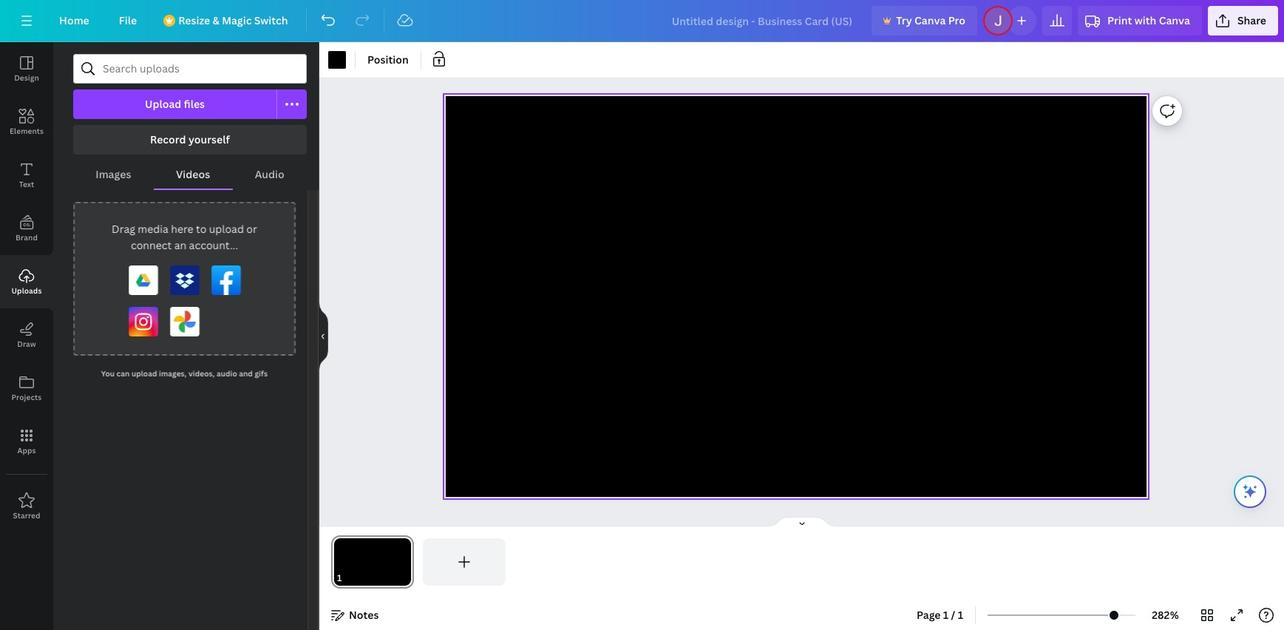 Task type: describe. For each thing, give the bounding box(es) containing it.
can
[[117, 368, 130, 379]]

videos button
[[154, 160, 233, 189]]

home
[[59, 13, 89, 27]]

main menu bar
[[0, 0, 1285, 42]]

notes
[[349, 608, 379, 622]]

print with canva
[[1108, 13, 1191, 27]]

print with canva button
[[1078, 6, 1202, 35]]

canva assistant image
[[1242, 483, 1259, 501]]

try canva pro button
[[872, 6, 978, 35]]

resize
[[178, 13, 210, 27]]

side panel tab list
[[0, 42, 53, 533]]

text button
[[0, 149, 53, 202]]

share
[[1238, 13, 1267, 27]]

starred button
[[0, 480, 53, 533]]

elements
[[10, 126, 44, 136]]

Design title text field
[[660, 6, 866, 35]]

audio
[[255, 167, 285, 181]]

starred
[[13, 510, 40, 521]]

files
[[184, 97, 205, 111]]

share button
[[1208, 6, 1279, 35]]

upload files
[[145, 97, 205, 111]]

notes button
[[325, 603, 385, 627]]

record yourself button
[[73, 125, 307, 155]]

page
[[917, 608, 941, 622]]

and
[[239, 368, 253, 379]]

here
[[171, 222, 194, 236]]

print
[[1108, 13, 1133, 27]]

canva inside button
[[915, 13, 946, 27]]

yourself
[[189, 132, 230, 146]]

282% button
[[1142, 603, 1190, 627]]

images
[[96, 167, 131, 181]]

gifs
[[255, 368, 268, 379]]

apps
[[17, 445, 36, 456]]

with
[[1135, 13, 1157, 27]]

home link
[[47, 6, 101, 35]]

draw
[[17, 339, 36, 349]]

hide image
[[319, 301, 328, 372]]

projects button
[[0, 362, 53, 415]]

file button
[[107, 6, 149, 35]]

record
[[150, 132, 186, 146]]

draw button
[[0, 308, 53, 362]]

apps button
[[0, 415, 53, 468]]

elements button
[[0, 95, 53, 149]]

audio
[[217, 368, 237, 379]]



Task type: vqa. For each thing, say whether or not it's contained in the screenshot.
Canva for Teams
no



Task type: locate. For each thing, give the bounding box(es) containing it.
0 horizontal spatial canva
[[915, 13, 946, 27]]

design
[[14, 72, 39, 83]]

canva right the try
[[915, 13, 946, 27]]

uploads
[[11, 285, 42, 296]]

hide pages image
[[767, 516, 838, 528]]

282%
[[1152, 608, 1179, 622]]

upload files button
[[73, 89, 277, 119]]

Page title text field
[[348, 571, 354, 586]]

position
[[368, 53, 409, 67]]

1 horizontal spatial canva
[[1159, 13, 1191, 27]]

you can upload images, videos, audio and gifs
[[101, 368, 268, 379]]

upload up account... at the left of page
[[209, 222, 244, 236]]

brand
[[16, 232, 38, 243]]

canva right with
[[1159, 13, 1191, 27]]

canva
[[915, 13, 946, 27], [1159, 13, 1191, 27]]

1 canva from the left
[[915, 13, 946, 27]]

images,
[[159, 368, 187, 379]]

0 vertical spatial upload
[[209, 222, 244, 236]]

1 1 from the left
[[944, 608, 949, 622]]

drag
[[112, 222, 135, 236]]

try
[[896, 13, 912, 27]]

magic
[[222, 13, 252, 27]]

page 1 / 1
[[917, 608, 964, 622]]

1 right /
[[958, 608, 964, 622]]

account...
[[189, 238, 238, 252]]

design button
[[0, 42, 53, 95]]

upload
[[209, 222, 244, 236], [132, 368, 157, 379]]

upload inside drag media here to upload or connect an account...
[[209, 222, 244, 236]]

uploads button
[[0, 255, 53, 308]]

position button
[[362, 48, 415, 72]]

2 1 from the left
[[958, 608, 964, 622]]

1 left /
[[944, 608, 949, 622]]

&
[[213, 13, 219, 27]]

1 horizontal spatial upload
[[209, 222, 244, 236]]

2 canva from the left
[[1159, 13, 1191, 27]]

connect
[[131, 238, 172, 252]]

resize & magic switch button
[[155, 6, 300, 35]]

record yourself
[[150, 132, 230, 146]]

resize & magic switch
[[178, 13, 288, 27]]

an
[[174, 238, 187, 252]]

to
[[196, 222, 207, 236]]

text
[[19, 179, 34, 189]]

1
[[944, 608, 949, 622], [958, 608, 964, 622]]

0 horizontal spatial upload
[[132, 368, 157, 379]]

drag media here to upload or connect an account...
[[112, 222, 257, 252]]

#000000 image
[[328, 51, 346, 69]]

switch
[[254, 13, 288, 27]]

brand button
[[0, 202, 53, 255]]

/
[[951, 608, 956, 622]]

file
[[119, 13, 137, 27]]

1 vertical spatial upload
[[132, 368, 157, 379]]

0 horizontal spatial 1
[[944, 608, 949, 622]]

upload right can
[[132, 368, 157, 379]]

pro
[[949, 13, 966, 27]]

Search uploads search field
[[103, 55, 297, 83]]

1 horizontal spatial 1
[[958, 608, 964, 622]]

images button
[[73, 160, 154, 189]]

try canva pro
[[896, 13, 966, 27]]

videos,
[[189, 368, 215, 379]]

canva inside dropdown button
[[1159, 13, 1191, 27]]

media
[[138, 222, 168, 236]]

upload
[[145, 97, 181, 111]]

videos
[[176, 167, 210, 181]]

projects
[[12, 392, 42, 402]]

audio button
[[233, 160, 307, 189]]

you
[[101, 368, 115, 379]]

or
[[247, 222, 257, 236]]

page 1 image
[[331, 538, 414, 586]]



